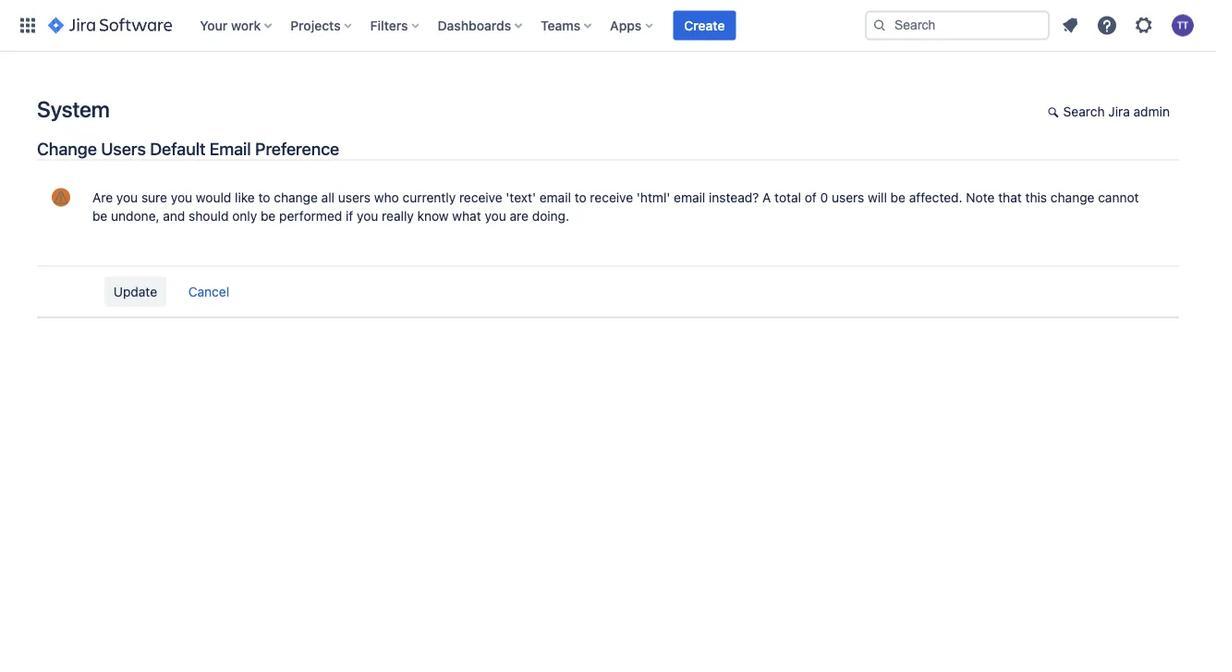 Task type: locate. For each thing, give the bounding box(es) containing it.
your profile and settings image
[[1172, 14, 1194, 37]]

you up and
[[171, 189, 192, 204]]

1 horizontal spatial email
[[674, 189, 705, 204]]

should
[[189, 208, 229, 223]]

users
[[101, 139, 146, 159]]

0 horizontal spatial users
[[338, 189, 371, 204]]

users
[[338, 189, 371, 204], [832, 189, 864, 204]]

cannot
[[1098, 189, 1139, 204]]

you right if
[[357, 208, 378, 223]]

search jira admin link
[[1038, 98, 1179, 128]]

and
[[163, 208, 185, 223]]

your
[[200, 18, 228, 33]]

email up doing.
[[539, 189, 571, 204]]

be right will
[[890, 189, 906, 204]]

instead?
[[709, 189, 759, 204]]

total
[[774, 189, 801, 204]]

jira
[[1108, 104, 1130, 119]]

you up undone,
[[116, 189, 138, 204]]

performed
[[279, 208, 342, 223]]

teams button
[[535, 11, 599, 40]]

preference
[[255, 139, 339, 159]]

users right 0
[[832, 189, 864, 204]]

2 receive from the left
[[590, 189, 633, 204]]

2 change from the left
[[1051, 189, 1095, 204]]

change users default email preference
[[37, 139, 339, 159]]

teams
[[541, 18, 580, 33]]

cancel link
[[179, 277, 238, 307]]

projects
[[290, 18, 341, 33]]

email
[[539, 189, 571, 204], [674, 189, 705, 204]]

your work
[[200, 18, 261, 33]]

what
[[452, 208, 481, 223]]

0 horizontal spatial change
[[274, 189, 318, 204]]

of
[[805, 189, 817, 204]]

default
[[150, 139, 205, 159]]

you
[[116, 189, 138, 204], [171, 189, 192, 204], [357, 208, 378, 223], [485, 208, 506, 223]]

apps button
[[604, 11, 660, 40]]

change up performed
[[274, 189, 318, 204]]

change right this
[[1051, 189, 1095, 204]]

create
[[684, 18, 725, 33]]

1 horizontal spatial users
[[832, 189, 864, 204]]

0 horizontal spatial be
[[92, 208, 107, 223]]

be down are
[[92, 208, 107, 223]]

Search field
[[865, 11, 1050, 40]]

be
[[890, 189, 906, 204], [92, 208, 107, 223], [261, 208, 276, 223]]

are
[[92, 189, 113, 204]]

who
[[374, 189, 399, 204]]

to
[[258, 189, 270, 204], [574, 189, 586, 204]]

filters
[[370, 18, 408, 33]]

0 horizontal spatial receive
[[459, 189, 502, 204]]

dashboards
[[438, 18, 511, 33]]

change
[[274, 189, 318, 204], [1051, 189, 1095, 204]]

1 horizontal spatial be
[[261, 208, 276, 223]]

be right only
[[261, 208, 276, 223]]

receive up what
[[459, 189, 502, 204]]

banner
[[0, 0, 1216, 52]]

1 horizontal spatial change
[[1051, 189, 1095, 204]]

sure
[[141, 189, 167, 204]]

to right 'text'
[[574, 189, 586, 204]]

2 users from the left
[[832, 189, 864, 204]]

receive
[[459, 189, 502, 204], [590, 189, 633, 204]]

0 horizontal spatial to
[[258, 189, 270, 204]]

settings image
[[1133, 14, 1155, 37]]

to right like
[[258, 189, 270, 204]]

currently
[[402, 189, 456, 204]]

admin
[[1133, 104, 1170, 119]]

like
[[235, 189, 255, 204]]

users up if
[[338, 189, 371, 204]]

that
[[998, 189, 1022, 204]]

you left are
[[485, 208, 506, 223]]

system
[[37, 96, 110, 122]]

are
[[510, 208, 529, 223]]

projects button
[[285, 11, 359, 40]]

1 horizontal spatial to
[[574, 189, 586, 204]]

0 horizontal spatial email
[[539, 189, 571, 204]]

0
[[820, 189, 828, 204]]

change
[[37, 139, 97, 159]]

1 horizontal spatial receive
[[590, 189, 633, 204]]

None submit
[[104, 277, 166, 306]]

1 to from the left
[[258, 189, 270, 204]]

2 horizontal spatial be
[[890, 189, 906, 204]]

jira software image
[[48, 14, 172, 37], [48, 14, 172, 37]]

email right 'html'
[[674, 189, 705, 204]]

receive left 'html'
[[590, 189, 633, 204]]



Task type: describe. For each thing, give the bounding box(es) containing it.
help image
[[1096, 14, 1118, 37]]

really
[[382, 208, 414, 223]]

search jira admin
[[1063, 104, 1170, 119]]

banner containing your work
[[0, 0, 1216, 52]]

if
[[346, 208, 353, 223]]

all
[[321, 189, 335, 204]]

2 email from the left
[[674, 189, 705, 204]]

primary element
[[11, 0, 865, 51]]

this
[[1025, 189, 1047, 204]]

a
[[762, 189, 771, 204]]

'text'
[[506, 189, 536, 204]]

work
[[231, 18, 261, 33]]

1 users from the left
[[338, 189, 371, 204]]

doing.
[[532, 208, 569, 223]]

undone,
[[111, 208, 159, 223]]

are you sure you would like to change all users who currently receive 'text' email to receive 'html' email instead? a total of 0 users will be affected. note that this change cannot be undone, and should only be performed if you really know what you are doing.
[[92, 189, 1139, 223]]

search
[[1063, 104, 1105, 119]]

your work button
[[194, 11, 279, 40]]

1 email from the left
[[539, 189, 571, 204]]

know
[[417, 208, 449, 223]]

notifications image
[[1059, 14, 1081, 37]]

search image
[[872, 18, 887, 33]]

only
[[232, 208, 257, 223]]

small image
[[1048, 104, 1062, 119]]

1 receive from the left
[[459, 189, 502, 204]]

cancel
[[188, 283, 229, 299]]

2 to from the left
[[574, 189, 586, 204]]

email
[[209, 139, 251, 159]]

apps
[[610, 18, 642, 33]]

would
[[196, 189, 231, 204]]

filters button
[[365, 11, 427, 40]]

dashboards button
[[432, 11, 530, 40]]

note
[[966, 189, 995, 204]]

'html'
[[637, 189, 670, 204]]

1 change from the left
[[274, 189, 318, 204]]

affected.
[[909, 189, 963, 204]]

will
[[868, 189, 887, 204]]

create button
[[673, 11, 736, 40]]

appswitcher icon image
[[17, 14, 39, 37]]



Task type: vqa. For each thing, say whether or not it's contained in the screenshot.
2nd Receive from right
yes



